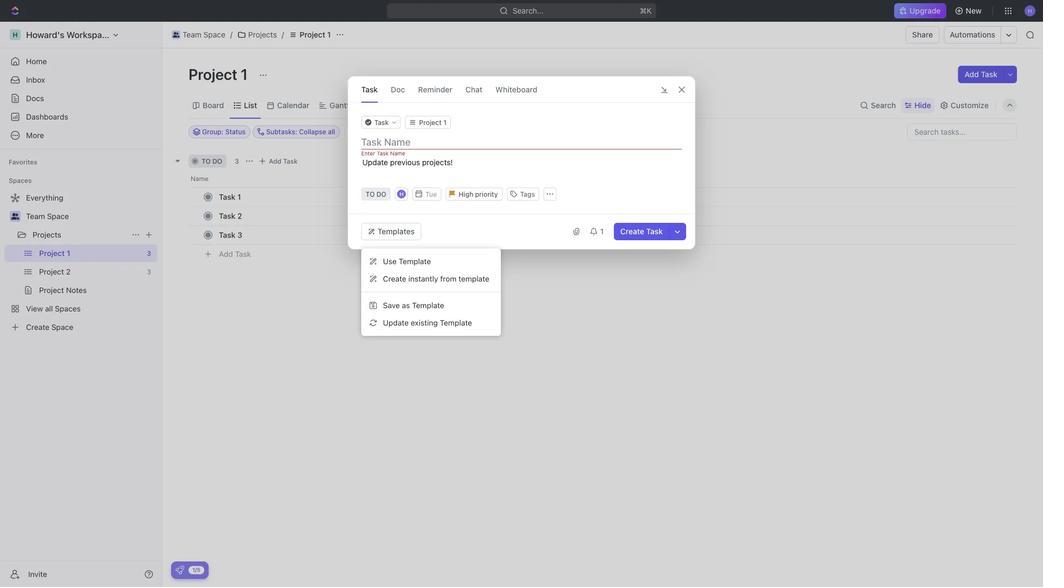 Task type: vqa. For each thing, say whether or not it's contained in the screenshot.
'Add Custom Field'
no



Task type: locate. For each thing, give the bounding box(es) containing it.
tree inside 'sidebar' navigation
[[4, 189, 158, 336]]

template for existing
[[440, 318, 472, 327]]

template up update existing template
[[412, 301, 445, 310]]

1 horizontal spatial /
[[282, 30, 284, 39]]

add task button up customize
[[959, 66, 1005, 83]]

1 vertical spatial 1
[[241, 65, 248, 83]]

task inside button
[[647, 227, 663, 236]]

update left previous
[[363, 158, 388, 167]]

add up '‎task 1' link
[[269, 157, 282, 165]]

2 ‎task from the top
[[219, 212, 236, 220]]

add
[[965, 70, 980, 79], [269, 157, 282, 165], [219, 250, 233, 259]]

create
[[621, 227, 645, 236], [383, 274, 407, 283]]

0 horizontal spatial /
[[230, 30, 233, 39]]

1 horizontal spatial project
[[300, 30, 326, 39]]

0 horizontal spatial team
[[26, 212, 45, 221]]

1 vertical spatial space
[[47, 212, 69, 221]]

project 1
[[300, 30, 331, 39], [189, 65, 251, 83]]

0 vertical spatial team space
[[183, 30, 226, 39]]

team right user group image
[[26, 212, 45, 221]]

update existing template button
[[366, 314, 497, 332]]

2 horizontal spatial add
[[965, 70, 980, 79]]

add task
[[965, 70, 998, 79], [269, 157, 298, 165], [219, 250, 251, 259]]

existing
[[411, 318, 438, 327]]

1 vertical spatial team space
[[26, 212, 69, 221]]

calendar link
[[275, 98, 310, 113]]

whiteboard
[[496, 85, 538, 94]]

search...
[[513, 6, 544, 15]]

3 right do
[[235, 157, 239, 165]]

templates
[[378, 227, 415, 236]]

as
[[402, 301, 410, 310]]

share
[[913, 30, 934, 39]]

‎task left 2
[[219, 212, 236, 220]]

0 horizontal spatial project
[[189, 65, 238, 83]]

3 down 2
[[238, 231, 242, 240]]

1 vertical spatial ‎task
[[219, 212, 236, 220]]

use template
[[383, 257, 431, 266]]

project
[[300, 30, 326, 39], [189, 65, 238, 83]]

1 horizontal spatial space
[[204, 30, 226, 39]]

0 horizontal spatial team space
[[26, 212, 69, 221]]

tree containing team space
[[4, 189, 158, 336]]

1/5
[[192, 567, 201, 573]]

0 vertical spatial add
[[965, 70, 980, 79]]

1 vertical spatial project
[[189, 65, 238, 83]]

1 horizontal spatial add
[[269, 157, 282, 165]]

0 vertical spatial create
[[621, 227, 645, 236]]

0 vertical spatial projects
[[248, 30, 277, 39]]

share button
[[906, 26, 940, 43]]

update down save
[[383, 318, 409, 327]]

/
[[230, 30, 233, 39], [282, 30, 284, 39]]

‎task for ‎task 1
[[219, 192, 236, 201]]

do
[[213, 157, 222, 165]]

task 3 link
[[216, 227, 377, 243]]

1 vertical spatial projects link
[[33, 226, 127, 244]]

0 vertical spatial project
[[300, 30, 326, 39]]

add task up '‎task 1' link
[[269, 157, 298, 165]]

2
[[238, 212, 242, 220]]

dialog
[[348, 76, 696, 250]]

update inside "update existing template" button
[[383, 318, 409, 327]]

team space link
[[169, 28, 228, 41], [26, 208, 155, 225]]

space
[[204, 30, 226, 39], [47, 212, 69, 221]]

0 horizontal spatial add
[[219, 250, 233, 259]]

team inside 'sidebar' navigation
[[26, 212, 45, 221]]

2 horizontal spatial add task
[[965, 70, 998, 79]]

task button
[[362, 77, 378, 102]]

1 horizontal spatial add task
[[269, 157, 298, 165]]

space right user group icon
[[204, 30, 226, 39]]

tree
[[4, 189, 158, 336]]

1 horizontal spatial team space link
[[169, 28, 228, 41]]

add task button down the task 3 on the top left of the page
[[214, 248, 256, 261]]

add task down the task 3 on the top left of the page
[[219, 250, 251, 259]]

0 horizontal spatial create
[[383, 274, 407, 283]]

update
[[363, 158, 388, 167], [383, 318, 409, 327]]

space inside tree
[[47, 212, 69, 221]]

1 vertical spatial project 1
[[189, 65, 251, 83]]

‎task
[[219, 192, 236, 201], [219, 212, 236, 220]]

0 horizontal spatial team space link
[[26, 208, 155, 225]]

doc button
[[391, 77, 405, 102]]

0 horizontal spatial add task
[[219, 250, 251, 259]]

projects link
[[235, 28, 280, 41], [33, 226, 127, 244]]

1 vertical spatial team
[[26, 212, 45, 221]]

1 vertical spatial add task
[[269, 157, 298, 165]]

1 vertical spatial update
[[383, 318, 409, 327]]

0 vertical spatial ‎task
[[219, 192, 236, 201]]

0 vertical spatial template
[[399, 257, 431, 266]]

save as template button
[[366, 297, 497, 314]]

add task button
[[959, 66, 1005, 83], [256, 155, 302, 168], [214, 248, 256, 261]]

team space right user group icon
[[183, 30, 226, 39]]

project 1 link
[[286, 28, 334, 41]]

0 horizontal spatial projects link
[[33, 226, 127, 244]]

dialog containing task
[[348, 76, 696, 250]]

2 vertical spatial add task button
[[214, 248, 256, 261]]

2 vertical spatial add
[[219, 250, 233, 259]]

0 vertical spatial projects link
[[235, 28, 280, 41]]

create for create instantly from template
[[383, 274, 407, 283]]

1 horizontal spatial create
[[621, 227, 645, 236]]

create inside button
[[383, 274, 407, 283]]

Task Name text field
[[362, 135, 685, 148]]

1 horizontal spatial team space
[[183, 30, 226, 39]]

0 vertical spatial project 1
[[300, 30, 331, 39]]

automations
[[951, 30, 996, 39]]

0 horizontal spatial space
[[47, 212, 69, 221]]

2 vertical spatial template
[[440, 318, 472, 327]]

‎task for ‎task 2
[[219, 212, 236, 220]]

0 horizontal spatial project 1
[[189, 65, 251, 83]]

0 vertical spatial space
[[204, 30, 226, 39]]

new
[[967, 6, 982, 15]]

1 vertical spatial 3
[[238, 231, 242, 240]]

3
[[235, 157, 239, 165], [238, 231, 242, 240]]

create instantly from template button
[[366, 270, 497, 288]]

team space right user group image
[[26, 212, 69, 221]]

team space
[[183, 30, 226, 39], [26, 212, 69, 221]]

1 horizontal spatial project 1
[[300, 30, 331, 39]]

update for update existing template
[[383, 318, 409, 327]]

invite
[[28, 570, 47, 579]]

favorites button
[[4, 155, 42, 169]]

Search tasks... text field
[[909, 124, 1017, 140]]

1 ‎task from the top
[[219, 192, 236, 201]]

add down the task 3 on the top left of the page
[[219, 250, 233, 259]]

space right user group image
[[47, 212, 69, 221]]

add task button up '‎task 1' link
[[256, 155, 302, 168]]

template up instantly at the left
[[399, 257, 431, 266]]

0 horizontal spatial projects
[[33, 230, 61, 239]]

1
[[328, 30, 331, 39], [241, 65, 248, 83], [238, 192, 241, 201]]

0 vertical spatial team space link
[[169, 28, 228, 41]]

0 vertical spatial 1
[[328, 30, 331, 39]]

template inside button
[[412, 301, 445, 310]]

1 vertical spatial projects
[[33, 230, 61, 239]]

task
[[982, 70, 998, 79], [362, 85, 378, 94], [283, 157, 298, 165], [647, 227, 663, 236], [219, 231, 236, 240], [235, 250, 251, 259]]

template
[[399, 257, 431, 266], [412, 301, 445, 310], [440, 318, 472, 327]]

upgrade link
[[895, 3, 947, 18]]

update existing template
[[383, 318, 472, 327]]

1 vertical spatial template
[[412, 301, 445, 310]]

add up customize
[[965, 70, 980, 79]]

hide
[[915, 101, 932, 110]]

create inside button
[[621, 227, 645, 236]]

add task up customize
[[965, 70, 998, 79]]

previous
[[390, 158, 420, 167]]

projects
[[248, 30, 277, 39], [33, 230, 61, 239]]

template down save as template button
[[440, 318, 472, 327]]

team right user group icon
[[183, 30, 202, 39]]

0 vertical spatial update
[[363, 158, 388, 167]]

board
[[203, 101, 224, 110]]

‎task up ‎task 2
[[219, 192, 236, 201]]

template
[[459, 274, 490, 283]]

1 horizontal spatial projects
[[248, 30, 277, 39]]

to
[[202, 157, 211, 165]]

0 vertical spatial team
[[183, 30, 202, 39]]

team
[[183, 30, 202, 39], [26, 212, 45, 221]]

1 vertical spatial create
[[383, 274, 407, 283]]

doc
[[391, 85, 405, 94]]



Task type: describe. For each thing, give the bounding box(es) containing it.
instantly
[[409, 274, 438, 283]]

chat button
[[466, 77, 483, 102]]

0 vertical spatial 3
[[235, 157, 239, 165]]

docs link
[[4, 90, 158, 107]]

2 vertical spatial 1
[[238, 192, 241, 201]]

hide button
[[902, 98, 935, 113]]

user group image
[[11, 213, 19, 220]]

home link
[[4, 53, 158, 70]]

team space inside 'sidebar' navigation
[[26, 212, 69, 221]]

chat
[[466, 85, 483, 94]]

gantt
[[330, 101, 350, 110]]

projects link inside tree
[[33, 226, 127, 244]]

task 3
[[219, 231, 242, 240]]

projects!
[[422, 158, 453, 167]]

upgrade
[[910, 6, 941, 15]]

1 / from the left
[[230, 30, 233, 39]]

save
[[383, 301, 400, 310]]

favorites
[[9, 158, 37, 166]]

templates button
[[362, 223, 422, 240]]

inbox
[[26, 75, 45, 84]]

save as template
[[383, 301, 445, 310]]

‎task 1
[[219, 192, 241, 201]]

customize
[[951, 101, 990, 110]]

update for update previous projects!
[[363, 158, 388, 167]]

‎task 1 link
[[216, 189, 377, 205]]

dashboards
[[26, 112, 68, 121]]

1 horizontal spatial team
[[183, 30, 202, 39]]

table link
[[368, 98, 389, 113]]

projects inside 'sidebar' navigation
[[33, 230, 61, 239]]

search button
[[857, 98, 900, 113]]

automations button
[[945, 27, 1002, 43]]

spaces
[[9, 177, 32, 184]]

search
[[872, 101, 897, 110]]

gantt link
[[328, 98, 350, 113]]

1 vertical spatial add
[[269, 157, 282, 165]]

board link
[[201, 98, 224, 113]]

inbox link
[[4, 71, 158, 89]]

home
[[26, 57, 47, 66]]

whiteboard button
[[496, 77, 538, 102]]

list link
[[242, 98, 257, 113]]

2 vertical spatial add task
[[219, 250, 251, 259]]

sidebar navigation
[[0, 22, 163, 587]]

calendar
[[277, 101, 310, 110]]

table
[[370, 101, 389, 110]]

onboarding checklist button element
[[176, 566, 184, 575]]

1 vertical spatial team space link
[[26, 208, 155, 225]]

use
[[383, 257, 397, 266]]

dashboards link
[[4, 108, 158, 126]]

create task
[[621, 227, 663, 236]]

onboarding checklist button image
[[176, 566, 184, 575]]

‎task 2 link
[[216, 208, 377, 224]]

use template button
[[366, 253, 497, 270]]

create instantly from template
[[383, 274, 490, 283]]

update previous projects!
[[363, 158, 453, 167]]

create for create task
[[621, 227, 645, 236]]

new button
[[951, 2, 989, 20]]

docs
[[26, 94, 44, 103]]

from
[[441, 274, 457, 283]]

2 / from the left
[[282, 30, 284, 39]]

list
[[244, 101, 257, 110]]

1 vertical spatial add task button
[[256, 155, 302, 168]]

template for as
[[412, 301, 445, 310]]

⌘k
[[640, 6, 652, 15]]

‎task 2
[[219, 212, 242, 220]]

reminder button
[[418, 77, 453, 102]]

to do
[[202, 157, 222, 165]]

customize button
[[937, 98, 993, 113]]

0 vertical spatial add task button
[[959, 66, 1005, 83]]

0 vertical spatial add task
[[965, 70, 998, 79]]

reminder
[[418, 85, 453, 94]]

1 horizontal spatial projects link
[[235, 28, 280, 41]]

user group image
[[173, 32, 180, 38]]

create task button
[[614, 223, 670, 240]]



